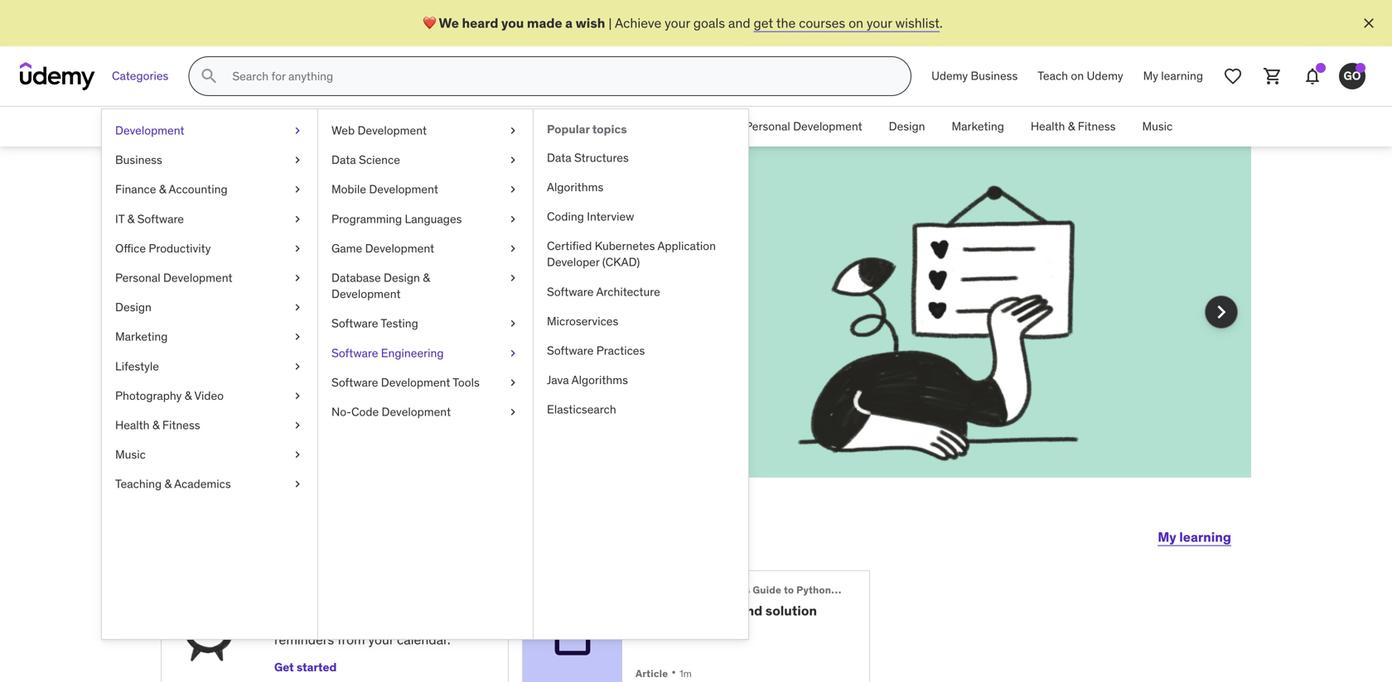 Task type: locate. For each thing, give the bounding box(es) containing it.
step
[[371, 328, 397, 345]]

1 vertical spatial personal development link
[[102, 263, 317, 293]]

productivity for lifestyle
[[149, 241, 211, 256]]

tools
[[453, 375, 480, 390]]

marketing up the lifestyle
[[115, 330, 168, 344]]

1 vertical spatial my learning link
[[1158, 518, 1231, 558]]

xsmall image inside mobile development link
[[506, 182, 520, 198]]

0 horizontal spatial udemy
[[931, 69, 968, 83]]

development for web development link
[[358, 123, 427, 138]]

2 horizontal spatial get
[[425, 613, 446, 630]]

get the courses on your wishlist
[[220, 309, 522, 345]]

1 horizontal spatial music
[[1142, 119, 1173, 134]]

and left get at the right
[[728, 14, 750, 31]]

design inside database design & development
[[384, 271, 420, 285]]

1 horizontal spatial design
[[384, 271, 420, 285]]

0 horizontal spatial on
[[478, 309, 493, 326]]

office productivity link for lifestyle
[[102, 234, 317, 263]]

1 vertical spatial finance
[[115, 182, 156, 197]]

1 horizontal spatial data
[[547, 150, 571, 165]]

0 horizontal spatial finance & accounting link
[[102, 175, 317, 204]]

1 horizontal spatial business
[[315, 119, 362, 134]]

a inside did you make a wish?
[[452, 219, 472, 262]]

software for software testing
[[331, 316, 378, 331]]

you
[[501, 14, 524, 31], [287, 219, 348, 262]]

finance & accounting up data science link
[[389, 119, 501, 134]]

finance & accounting link
[[375, 107, 514, 147], [102, 175, 317, 204]]

xsmall image inside 'business' link
[[291, 152, 304, 168]]

office productivity link
[[610, 107, 732, 147], [102, 234, 317, 263]]

office productivity for lifestyle
[[115, 241, 211, 256]]

1 horizontal spatial fitness
[[1078, 119, 1116, 134]]

xsmall image inside database design & development link
[[506, 270, 520, 286]]

get up calendar.
[[425, 613, 446, 630]]

xsmall image inside no-code development link
[[506, 404, 520, 421]]

the
[[776, 14, 796, 31], [405, 309, 425, 326], [322, 328, 341, 345]]

1 vertical spatial get
[[425, 613, 446, 630]]

schedule
[[274, 588, 334, 605]]

office productivity for health & fitness
[[623, 119, 719, 134]]

finance for health & fitness
[[389, 119, 430, 134]]

0 horizontal spatial a
[[452, 219, 472, 262]]

0 horizontal spatial office productivity link
[[102, 234, 317, 263]]

marketing for health & fitness
[[952, 119, 1004, 134]]

wishlist up udemy business
[[895, 14, 940, 31]]

accounting for health & fitness
[[442, 119, 501, 134]]

0 vertical spatial health & fitness link
[[1017, 107, 1129, 147]]

0 vertical spatial personal development
[[745, 119, 862, 134]]

software development tools link
[[318, 368, 533, 398]]

made
[[527, 14, 562, 31]]

0 horizontal spatial office productivity
[[115, 241, 211, 256]]

data inside 'software engineering' element
[[547, 150, 571, 165]]

software development tools
[[331, 375, 480, 390]]

a
[[274, 613, 282, 630]]

finance & accounting
[[389, 119, 501, 134], [115, 182, 228, 197]]

learning for the bottom "my learning" link
[[1179, 529, 1231, 546]]

health & fitness link down video
[[102, 411, 317, 440]]

xsmall image inside teaching & academics link
[[291, 477, 304, 493]]

xsmall image inside data science link
[[506, 152, 520, 168]]

11. homework and solution link
[[636, 603, 843, 620]]

accounting up data science link
[[442, 119, 501, 134]]

algorithms down software practices
[[571, 373, 628, 388]]

fitness down teach on udemy link
[[1078, 119, 1116, 134]]

accounting down development link
[[169, 182, 228, 197]]

0 horizontal spatial you
[[287, 219, 348, 262]]

xsmall image inside programming languages link
[[506, 211, 520, 227]]

health & fitness down photography
[[115, 418, 200, 433]]

❤️   we heard you made a wish | achieve your goals and get the courses on your wishlist .
[[423, 14, 943, 31]]

1 horizontal spatial personal development
[[745, 119, 862, 134]]

science
[[359, 153, 400, 167]]

0 horizontal spatial finance & accounting
[[115, 182, 228, 197]]

business left teach
[[971, 69, 1018, 83]]

2 vertical spatial design
[[115, 300, 151, 315]]

finance & accounting link up mobile development link
[[375, 107, 514, 147]]

1 vertical spatial you
[[287, 219, 348, 262]]

practices
[[596, 343, 645, 358]]

2 horizontal spatial business
[[971, 69, 1018, 83]]

1 horizontal spatial it
[[528, 119, 537, 134]]

personal development link
[[732, 107, 876, 147], [102, 263, 317, 293]]

0 vertical spatial finance & accounting link
[[375, 107, 514, 147]]

on
[[849, 14, 863, 31], [1071, 69, 1084, 83], [478, 309, 493, 326]]

1 vertical spatial finance & accounting link
[[102, 175, 317, 204]]

0 vertical spatial marketing link
[[938, 107, 1017, 147]]

development for game development link
[[365, 241, 434, 256]]

1 vertical spatial personal development
[[115, 271, 232, 285]]

learning
[[1161, 69, 1203, 83], [1179, 529, 1231, 546]]

your
[[665, 14, 690, 31], [867, 14, 892, 31], [496, 309, 522, 326], [444, 328, 470, 345], [368, 632, 394, 649]]

1 vertical spatial on
[[1071, 69, 1084, 83]]

xsmall image for design
[[291, 300, 304, 316]]

teaching & academics
[[115, 477, 231, 492]]

finance & accounting for lifestyle
[[115, 182, 228, 197]]

2 vertical spatial the
[[322, 328, 341, 345]]

the right get at the right
[[776, 14, 796, 31]]

2 vertical spatial and
[[739, 603, 763, 620]]

health & fitness link
[[1017, 107, 1129, 147], [102, 411, 317, 440]]

0 vertical spatial business
[[971, 69, 1018, 83]]

development
[[793, 119, 862, 134], [115, 123, 184, 138], [358, 123, 427, 138], [369, 182, 438, 197], [365, 241, 434, 256], [163, 271, 232, 285], [331, 287, 401, 302], [381, 375, 450, 390], [382, 405, 451, 420]]

xsmall image inside personal development link
[[291, 270, 304, 286]]

xsmall image for office productivity
[[291, 241, 304, 257]]

0 vertical spatial office productivity link
[[610, 107, 732, 147]]

your down adds in the bottom of the page
[[368, 632, 394, 649]]

1 vertical spatial office productivity link
[[102, 234, 317, 263]]

0 vertical spatial you
[[501, 14, 524, 31]]

the inside get the courses on your wishlist
[[405, 309, 425, 326]]

photography
[[115, 389, 182, 403]]

0 vertical spatial office
[[623, 119, 654, 134]]

to inside carousel element
[[252, 309, 265, 326]]

xsmall image inside design link
[[291, 300, 304, 316]]

0 vertical spatial finance
[[389, 119, 430, 134]]

finance & accounting link for lifestyle
[[102, 175, 317, 204]]

1 vertical spatial courses
[[428, 309, 475, 326]]

(ckad)
[[602, 255, 640, 270]]

algorithms
[[547, 180, 604, 195], [571, 373, 628, 388]]

xsmall image inside software development tools link
[[506, 375, 520, 391]]

marketing down udemy business link in the right of the page
[[952, 119, 1004, 134]]

get up and take the first step toward your goals.
[[381, 309, 402, 326]]

1 vertical spatial health & fitness link
[[102, 411, 317, 440]]

1 horizontal spatial office
[[623, 119, 654, 134]]

1 vertical spatial design link
[[102, 293, 317, 322]]

marketing link down udemy business link in the right of the page
[[938, 107, 1017, 147]]

accounting for lifestyle
[[169, 182, 228, 197]]

you up database in the left top of the page
[[287, 219, 348, 262]]

1 vertical spatial health
[[115, 418, 150, 433]]

personal for lifestyle
[[115, 271, 160, 285]]

1 horizontal spatial on
[[849, 14, 863, 31]]

programming
[[331, 212, 402, 226], [834, 584, 901, 597]]

❤️
[[423, 14, 436, 31]]

1 vertical spatial music
[[115, 447, 146, 462]]

no-code development
[[331, 405, 451, 420]]

0 horizontal spatial it
[[115, 212, 124, 226]]

data down web
[[331, 153, 356, 167]]

1 vertical spatial business
[[315, 119, 362, 134]]

my learning for "my learning" link to the top
[[1143, 69, 1203, 83]]

1 horizontal spatial you
[[501, 14, 524, 31]]

udemy down .
[[931, 69, 968, 83]]

xsmall image inside game development link
[[506, 241, 520, 257]]

it & software for lifestyle
[[115, 212, 184, 226]]

to inside the schedule time to learn a little each day adds up. get reminders from your calendar.
[[368, 588, 382, 605]]

teach on udemy link
[[1028, 56, 1133, 96]]

courses right get at the right
[[799, 14, 845, 31]]

get left started
[[274, 661, 294, 675]]

0 horizontal spatial to
[[252, 309, 265, 326]]

0 horizontal spatial marketing link
[[102, 322, 317, 352]]

you inside did you make a wish?
[[287, 219, 348, 262]]

udemy right teach
[[1087, 69, 1123, 83]]

xsmall image
[[291, 123, 304, 139], [506, 123, 520, 139], [291, 152, 304, 168], [506, 152, 520, 168], [291, 182, 304, 198], [291, 241, 304, 257], [291, 300, 304, 316], [506, 316, 520, 332], [506, 404, 520, 421], [291, 447, 304, 463], [291, 477, 304, 493]]

python
[[796, 584, 831, 597]]

web
[[331, 123, 355, 138]]

1 horizontal spatial accounting
[[442, 119, 501, 134]]

0 horizontal spatial data
[[331, 153, 356, 167]]

.
[[940, 14, 943, 31]]

productivity left did
[[149, 241, 211, 256]]

algorithms up the coding
[[547, 180, 604, 195]]

your left 'goals'
[[665, 14, 690, 31]]

xsmall image
[[506, 182, 520, 198], [291, 211, 304, 227], [506, 211, 520, 227], [506, 241, 520, 257], [291, 270, 304, 286], [506, 270, 520, 286], [291, 329, 304, 345], [506, 345, 520, 362], [291, 359, 304, 375], [506, 375, 520, 391], [291, 388, 304, 404], [291, 418, 304, 434]]

fitness down the photography & video
[[162, 418, 200, 433]]

1 vertical spatial it & software
[[115, 212, 184, 226]]

1 vertical spatial productivity
[[149, 241, 211, 256]]

marketing link
[[938, 107, 1017, 147], [102, 322, 317, 352]]

take
[[293, 328, 319, 345]]

started
[[297, 661, 337, 675]]

goals.
[[473, 328, 508, 345]]

your up goals.
[[496, 309, 522, 326]]

1 horizontal spatial design link
[[876, 107, 938, 147]]

wishlist image
[[1223, 66, 1243, 86]]

xsmall image for no-code development
[[506, 404, 520, 421]]

wish
[[576, 14, 605, 31]]

1 horizontal spatial finance & accounting
[[389, 119, 501, 134]]

my
[[1143, 69, 1158, 83], [1158, 529, 1176, 546]]

and down 'guide'
[[739, 603, 763, 620]]

software inside "link"
[[547, 284, 594, 299]]

it & software
[[528, 119, 596, 134], [115, 212, 184, 226]]

2 vertical spatial on
[[478, 309, 493, 326]]

data for data structures
[[547, 150, 571, 165]]

health & fitness
[[1031, 119, 1116, 134], [115, 418, 200, 433]]

design for health & fitness
[[889, 119, 925, 134]]

xsmall image for it & software
[[291, 211, 304, 227]]

design link
[[876, 107, 938, 147], [102, 293, 317, 322]]

development for personal development link for lifestyle
[[163, 271, 232, 285]]

0 horizontal spatial courses
[[428, 309, 475, 326]]

1 vertical spatial office productivity
[[115, 241, 211, 256]]

code
[[351, 405, 379, 420]]

kubernetes
[[595, 239, 655, 254]]

to right "time"
[[368, 588, 382, 605]]

Search for anything text field
[[229, 62, 891, 90]]

software architecture link
[[534, 277, 748, 307]]

xsmall image for marketing
[[291, 329, 304, 345]]

1 vertical spatial learning
[[1179, 529, 1231, 546]]

personal development
[[745, 119, 862, 134], [115, 271, 232, 285]]

1 horizontal spatial personal development link
[[732, 107, 876, 147]]

you left made
[[501, 14, 524, 31]]

the down "come"
[[322, 328, 341, 345]]

health for health & fitness 'link' to the left
[[115, 418, 150, 433]]

my for the bottom "my learning" link
[[1158, 529, 1176, 546]]

your inside get the courses on your wishlist
[[496, 309, 522, 326]]

finance & accounting link down development link
[[102, 175, 317, 204]]

testing
[[381, 316, 418, 331]]

java
[[547, 373, 569, 388]]

notifications image
[[1303, 66, 1323, 86]]

photography & video link
[[102, 381, 317, 411]]

get for started
[[274, 661, 294, 675]]

finance & accounting down development link
[[115, 182, 228, 197]]

database design & development link
[[318, 263, 533, 309]]

xsmall image for business
[[291, 152, 304, 168]]

0 horizontal spatial marketing
[[115, 330, 168, 344]]

health down photography
[[115, 418, 150, 433]]

make inside did you make a wish?
[[354, 219, 446, 262]]

health down teach
[[1031, 119, 1065, 134]]

learning for "my learning" link to the top
[[1161, 69, 1203, 83]]

get inside get the courses on your wishlist
[[381, 309, 402, 326]]

go link
[[1332, 56, 1372, 96]]

data for data science
[[331, 153, 356, 167]]

0 vertical spatial it & software link
[[514, 107, 610, 147]]

0 vertical spatial design link
[[876, 107, 938, 147]]

xsmall image for data science
[[506, 152, 520, 168]]

xsmall image inside development link
[[291, 123, 304, 139]]

0 horizontal spatial office
[[115, 241, 146, 256]]

•
[[671, 665, 676, 682]]

fitness
[[1078, 119, 1116, 134], [162, 418, 200, 433]]

solution
[[765, 603, 817, 620]]

on inside get the courses on your wishlist
[[478, 309, 493, 326]]

development for software development tools link in the bottom left of the page
[[381, 375, 450, 390]]

business link for health & fitness
[[302, 107, 375, 147]]

2 horizontal spatial the
[[776, 14, 796, 31]]

data down popular
[[547, 150, 571, 165]]

and left take at the left of the page
[[268, 328, 290, 345]]

to inside the ultimate beginners guide to python programming 11. homework and solution
[[784, 584, 794, 597]]

wishlist inside get the courses on your wishlist
[[220, 328, 265, 345]]

xsmall image inside office productivity 'link'
[[291, 241, 304, 257]]

academics
[[174, 477, 231, 492]]

1 horizontal spatial finance
[[389, 119, 430, 134]]

1 horizontal spatial wishlist
[[895, 14, 940, 31]]

0 vertical spatial accounting
[[442, 119, 501, 134]]

personal
[[745, 119, 790, 134], [115, 271, 160, 285]]

time
[[220, 309, 249, 326]]

office productivity link up algorithms link
[[610, 107, 732, 147]]

it
[[528, 119, 537, 134], [115, 212, 124, 226]]

time
[[337, 588, 365, 605]]

programming right python
[[834, 584, 901, 597]]

marketing link up video
[[102, 322, 317, 352]]

xsmall image for finance & accounting
[[291, 182, 304, 198]]

2 horizontal spatial to
[[784, 584, 794, 597]]

carousel element
[[141, 147, 1251, 518]]

0 horizontal spatial accounting
[[169, 182, 228, 197]]

office
[[623, 119, 654, 134], [115, 241, 146, 256]]

2 horizontal spatial design
[[889, 119, 925, 134]]

0 horizontal spatial get
[[274, 661, 294, 675]]

xsmall image for database design & development
[[506, 270, 520, 286]]

beginners
[[700, 584, 750, 597]]

0 horizontal spatial personal
[[115, 271, 160, 285]]

productivity up data structures link
[[656, 119, 719, 134]]

1 horizontal spatial health & fitness
[[1031, 119, 1116, 134]]

1 vertical spatial music link
[[102, 440, 317, 470]]

engineering
[[381, 346, 444, 361]]

algorithms link
[[534, 173, 748, 202]]

to right time
[[252, 309, 265, 326]]

schedule time to learn a little each day adds up. get reminders from your calendar.
[[274, 588, 450, 649]]

1 vertical spatial design
[[384, 271, 420, 285]]

to up solution
[[784, 584, 794, 597]]

0 horizontal spatial personal development
[[115, 271, 232, 285]]

it & software link
[[514, 107, 610, 147], [102, 204, 317, 234]]

0 horizontal spatial it & software
[[115, 212, 184, 226]]

xsmall image for software engineering
[[506, 345, 520, 362]]

0 horizontal spatial fitness
[[162, 418, 200, 433]]

0 horizontal spatial health & fitness
[[115, 418, 200, 433]]

xsmall image inside software testing link
[[506, 316, 520, 332]]

business up the 'data science'
[[315, 119, 362, 134]]

heard
[[462, 14, 498, 31]]

true.
[[350, 309, 378, 326]]

xsmall image inside the photography & video link
[[291, 388, 304, 404]]

0 vertical spatial health
[[1031, 119, 1065, 134]]

1 vertical spatial algorithms
[[571, 373, 628, 388]]

health & fitness link down teach on udemy link
[[1017, 107, 1129, 147]]

photography & video
[[115, 389, 224, 403]]

1 vertical spatial programming
[[834, 584, 901, 597]]

it & software link for lifestyle
[[102, 204, 317, 234]]

finance & accounting for health & fitness
[[389, 119, 501, 134]]

xsmall image inside 'software engineering' link
[[506, 345, 520, 362]]

my learning
[[1143, 69, 1203, 83], [1158, 529, 1231, 546]]

business down development link
[[115, 153, 162, 167]]

coding interview link
[[534, 202, 748, 232]]

xsmall image inside health & fitness 'link'
[[291, 418, 304, 434]]

wishlist down time
[[220, 328, 265, 345]]

get
[[381, 309, 402, 326], [425, 613, 446, 630], [274, 661, 294, 675]]

0 horizontal spatial music link
[[102, 440, 317, 470]]

software for software development tools
[[331, 375, 378, 390]]

let's
[[161, 517, 224, 551]]

a up database design & development link
[[452, 219, 472, 262]]

office productivity link up time
[[102, 234, 317, 263]]

1 horizontal spatial udemy
[[1087, 69, 1123, 83]]

courses up toward
[[428, 309, 475, 326]]

0 vertical spatial learning
[[1161, 69, 1203, 83]]

xsmall image for software development tools
[[506, 375, 520, 391]]

the up toward
[[405, 309, 425, 326]]

your inside the schedule time to learn a little each day adds up. get reminders from your calendar.
[[368, 632, 394, 649]]

0 horizontal spatial design
[[115, 300, 151, 315]]

xsmall image inside web development link
[[506, 123, 520, 139]]

1 horizontal spatial the
[[405, 309, 425, 326]]

and inside the ultimate beginners guide to python programming 11. homework and solution
[[739, 603, 763, 620]]

xsmall image inside lifestyle "link"
[[291, 359, 304, 375]]

programming up game development
[[331, 212, 402, 226]]

health & fitness down teach on udemy link
[[1031, 119, 1116, 134]]

0 vertical spatial marketing
[[952, 119, 1004, 134]]

software testing link
[[318, 309, 533, 339]]

get inside button
[[274, 661, 294, 675]]

0 horizontal spatial finance
[[115, 182, 156, 197]]

udemy image
[[20, 62, 95, 90]]

a left wish at the left top
[[565, 14, 573, 31]]



Task type: vqa. For each thing, say whether or not it's contained in the screenshot.
wishlist to the left
yes



Task type: describe. For each thing, give the bounding box(es) containing it.
1 vertical spatial fitness
[[162, 418, 200, 433]]

finance & accounting link for health & fitness
[[375, 107, 514, 147]]

certified kubernetes application developer (ckad)
[[547, 239, 716, 270]]

mobile development
[[331, 182, 438, 197]]

lifestyle
[[115, 359, 159, 374]]

your left .
[[867, 14, 892, 31]]

the ultimate beginners guide to python programming 11. homework and solution
[[636, 584, 901, 620]]

database
[[331, 271, 381, 285]]

personal development link for lifestyle
[[102, 263, 317, 293]]

udemy business link
[[921, 56, 1028, 96]]

development for mobile development link
[[369, 182, 438, 197]]

get for the
[[381, 309, 402, 326]]

each
[[315, 613, 344, 630]]

|
[[609, 14, 612, 31]]

get started
[[274, 661, 337, 675]]

your left goals.
[[444, 328, 470, 345]]

marketing link for health & fitness
[[938, 107, 1017, 147]]

xsmall image for personal development
[[291, 270, 304, 286]]

& inside database design & development
[[423, 271, 430, 285]]

certified kubernetes application developer (ckad) link
[[534, 232, 748, 277]]

lifestyle link
[[102, 352, 317, 381]]

courses inside get the courses on your wishlist
[[428, 309, 475, 326]]

get the courses on your wishlist link
[[220, 309, 522, 345]]

xsmall image for lifestyle
[[291, 359, 304, 375]]

little
[[286, 613, 312, 630]]

up.
[[403, 613, 421, 630]]

we
[[439, 14, 459, 31]]

xsmall image for mobile development
[[506, 182, 520, 198]]

and inside carousel element
[[268, 328, 290, 345]]

languages
[[405, 212, 462, 226]]

reminders
[[274, 632, 334, 649]]

it for lifestyle
[[115, 212, 124, 226]]

0 vertical spatial wishlist
[[895, 14, 940, 31]]

data science
[[331, 153, 400, 167]]

teach
[[1038, 69, 1068, 83]]

software for software architecture
[[547, 284, 594, 299]]

topics
[[592, 122, 627, 137]]

software engineering
[[331, 346, 444, 361]]

it
[[303, 309, 311, 326]]

xsmall image for programming languages
[[506, 211, 520, 227]]

xsmall image for development
[[291, 123, 304, 139]]

software practices
[[547, 343, 645, 358]]

certified
[[547, 239, 592, 254]]

0 horizontal spatial music
[[115, 447, 146, 462]]

web development link
[[318, 116, 533, 146]]

design for lifestyle
[[115, 300, 151, 315]]

application
[[657, 239, 716, 254]]

make for to
[[268, 309, 300, 326]]

guide
[[753, 584, 781, 597]]

development for personal development link for health & fitness
[[793, 119, 862, 134]]

office productivity link for health & fitness
[[610, 107, 732, 147]]

xsmall image for photography & video
[[291, 388, 304, 404]]

software architecture
[[547, 284, 660, 299]]

1 udemy from the left
[[931, 69, 968, 83]]

it for health & fitness
[[528, 119, 537, 134]]

0 vertical spatial my learning link
[[1133, 56, 1213, 96]]

1 unread notification image
[[1316, 63, 1326, 73]]

business link for lifestyle
[[102, 146, 317, 175]]

personal development for health & fitness
[[745, 119, 862, 134]]

categories
[[112, 69, 168, 83]]

1 horizontal spatial a
[[565, 14, 573, 31]]

microservices
[[547, 314, 618, 329]]

personal for health & fitness
[[745, 119, 790, 134]]

0 vertical spatial courses
[[799, 14, 845, 31]]

ultimate
[[656, 584, 698, 597]]

developer
[[547, 255, 600, 270]]

teaching
[[115, 477, 162, 492]]

office for lifestyle
[[115, 241, 146, 256]]

go
[[1344, 68, 1361, 83]]

business inside udemy business link
[[971, 69, 1018, 83]]

architecture
[[596, 284, 660, 299]]

0 vertical spatial on
[[849, 14, 863, 31]]

data structures link
[[534, 143, 748, 173]]

make for you
[[354, 219, 446, 262]]

popular topics
[[547, 122, 627, 137]]

mobile
[[331, 182, 366, 197]]

udemy business
[[931, 69, 1018, 83]]

development link
[[102, 116, 317, 146]]

database design & development
[[331, 271, 430, 302]]

personal development for lifestyle
[[115, 271, 232, 285]]

coding
[[547, 209, 584, 224]]

software practices link
[[534, 336, 748, 366]]

2 udemy from the left
[[1087, 69, 1123, 83]]

next image
[[1208, 299, 1235, 326]]

popular
[[547, 122, 590, 137]]

web development
[[331, 123, 427, 138]]

software for software practices
[[547, 343, 594, 358]]

interview
[[587, 209, 634, 224]]

teaching & academics link
[[102, 470, 317, 499]]

xsmall image for software testing
[[506, 316, 520, 332]]

gary
[[424, 517, 490, 551]]

come
[[315, 309, 347, 326]]

marketing link for lifestyle
[[102, 322, 317, 352]]

0 horizontal spatial programming
[[331, 212, 402, 226]]

get started button
[[274, 657, 337, 680]]

elasticsearch
[[547, 402, 616, 417]]

1 vertical spatial health & fitness
[[115, 418, 200, 433]]

software for software engineering
[[331, 346, 378, 361]]

close image
[[1361, 15, 1377, 31]]

xsmall image for health & fitness
[[291, 418, 304, 434]]

elasticsearch link
[[534, 395, 748, 425]]

categories button
[[102, 56, 178, 96]]

0 vertical spatial music
[[1142, 119, 1173, 134]]

1m
[[679, 668, 692, 681]]

the
[[636, 584, 654, 597]]

0 horizontal spatial the
[[322, 328, 341, 345]]

get the courses on your wishlist link
[[754, 14, 940, 31]]

get
[[754, 14, 773, 31]]

office for health & fitness
[[623, 119, 654, 134]]

mobile development link
[[318, 175, 533, 204]]

0 vertical spatial music link
[[1129, 107, 1186, 147]]

xsmall image for teaching & academics
[[291, 477, 304, 493]]

no-
[[331, 405, 351, 420]]

calendar.
[[397, 632, 450, 649]]

xsmall image for music
[[291, 447, 304, 463]]

game development
[[331, 241, 434, 256]]

programming languages
[[331, 212, 462, 226]]

it & software link for health & fitness
[[514, 107, 610, 147]]

design link for health & fitness
[[876, 107, 938, 147]]

0 vertical spatial algorithms
[[547, 180, 604, 195]]

no-code development link
[[318, 398, 533, 427]]

teach on udemy
[[1038, 69, 1123, 83]]

productivity for health & fitness
[[656, 119, 719, 134]]

programming languages link
[[318, 204, 533, 234]]

11.
[[636, 603, 651, 620]]

0 vertical spatial and
[[728, 14, 750, 31]]

toward
[[400, 328, 441, 345]]

my learning for the bottom "my learning" link
[[1158, 529, 1231, 546]]

0 vertical spatial health & fitness
[[1031, 119, 1116, 134]]

data science link
[[318, 146, 533, 175]]

finance for lifestyle
[[115, 182, 156, 197]]

business for lifestyle
[[115, 153, 162, 167]]

0 horizontal spatial health & fitness link
[[102, 411, 317, 440]]

java algorithms
[[547, 373, 628, 388]]

health for health & fitness 'link' to the top
[[1031, 119, 1065, 134]]

java algorithms link
[[534, 366, 748, 395]]

shopping cart with 0 items image
[[1263, 66, 1283, 86]]

you have alerts image
[[1356, 63, 1366, 73]]

my for "my learning" link to the top
[[1143, 69, 1158, 83]]

programming inside the ultimate beginners guide to python programming 11. homework and solution
[[834, 584, 901, 597]]

did
[[220, 219, 281, 262]]

article • 1m
[[636, 665, 692, 682]]

xsmall image for game development
[[506, 241, 520, 257]]

software engineering element
[[533, 109, 748, 640]]

design link for lifestyle
[[102, 293, 317, 322]]

get inside the schedule time to learn a little each day adds up. get reminders from your calendar.
[[425, 613, 446, 630]]

day
[[347, 613, 368, 630]]

start
[[229, 517, 293, 551]]

submit search image
[[199, 66, 219, 86]]

learn
[[384, 588, 416, 605]]

it & software for health & fitness
[[528, 119, 596, 134]]

goals
[[693, 14, 725, 31]]

xsmall image for web development
[[506, 123, 520, 139]]

marketing for lifestyle
[[115, 330, 168, 344]]

business for health & fitness
[[315, 119, 362, 134]]

software testing
[[331, 316, 418, 331]]

article
[[636, 668, 668, 681]]

achieve
[[615, 14, 661, 31]]

personal development link for health & fitness
[[732, 107, 876, 147]]

development inside database design & development
[[331, 287, 401, 302]]



